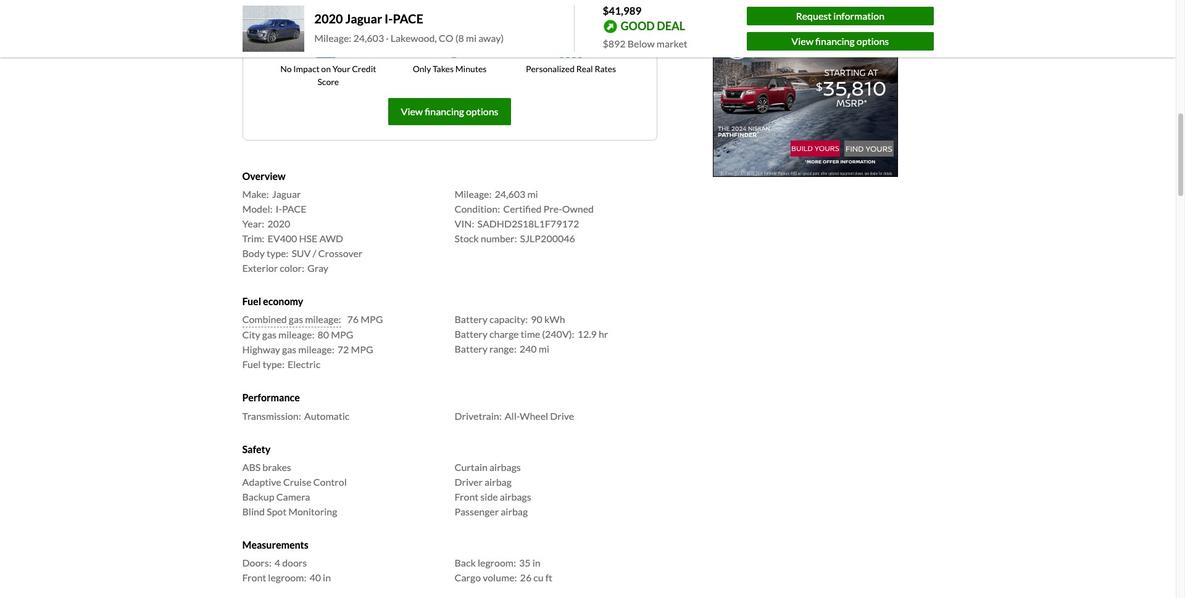 Task type: vqa. For each thing, say whether or not it's contained in the screenshot.
THE MARKET
yes



Task type: describe. For each thing, give the bounding box(es) containing it.
battery capacity: 90 kwh battery charge time (240v): 12.9 hr battery range: 240 mi
[[455, 314, 608, 355]]

year:
[[242, 218, 264, 230]]

72
[[338, 344, 349, 356]]

advertisement region
[[713, 23, 898, 177]]

personalized real rates
[[526, 64, 616, 74]]

request information button
[[747, 7, 934, 25]]

time
[[521, 329, 540, 340]]

2 battery from the top
[[455, 329, 488, 340]]

transmission: automatic
[[242, 410, 350, 422]]

no
[[280, 64, 292, 74]]

35
[[519, 557, 531, 569]]

0 vertical spatial airbag
[[485, 476, 512, 488]]

co
[[439, 32, 453, 44]]

0 horizontal spatial view
[[401, 106, 423, 117]]

gray
[[307, 262, 328, 274]]

3 battery from the top
[[455, 343, 488, 355]]

brakes
[[263, 462, 291, 473]]

your
[[333, 64, 350, 74]]

monitoring
[[288, 506, 337, 518]]

condition:
[[455, 203, 500, 215]]

abs brakes adaptive cruise control backup camera blind spot monitoring
[[242, 462, 347, 518]]

all-
[[505, 410, 520, 422]]

doors:
[[242, 557, 271, 569]]

1 vertical spatial mpg
[[331, 329, 353, 341]]

range:
[[490, 343, 517, 355]]

2 vertical spatial mileage:
[[298, 344, 334, 356]]

in inside doors: 4 doors front legroom: 40 in
[[323, 572, 331, 584]]

sadhd2s18l1f79172
[[477, 218, 579, 230]]

combined gas mileage: 76 mpg city gas mileage: 80 mpg highway gas mileage: 72 mpg fuel type: electric
[[242, 314, 383, 371]]

$41,989
[[603, 4, 642, 17]]

transmission:
[[242, 410, 301, 422]]

pre-
[[544, 203, 562, 215]]

24,603 inside the 'mileage: 24,603 mi condition: certified pre-owned vin: sadhd2s18l1f79172 stock number: sjlp200046'
[[495, 188, 526, 200]]

cu
[[534, 572, 544, 584]]

0 vertical spatial in
[[442, 12, 452, 27]]

drive
[[550, 410, 574, 422]]

safety
[[242, 444, 271, 455]]

real
[[576, 64, 593, 74]]

2 vertical spatial mpg
[[351, 344, 373, 356]]

adaptive
[[242, 476, 281, 488]]

ft
[[546, 572, 553, 584]]

cruise
[[283, 476, 311, 488]]

overview
[[242, 170, 286, 182]]

owned
[[562, 203, 594, 215]]

personalized
[[526, 64, 575, 74]]

economy
[[263, 296, 303, 308]]

back legroom: 35 in cargo volume: 26 cu ft
[[455, 557, 553, 584]]

crossover
[[318, 248, 363, 259]]

mi inside the 'battery capacity: 90 kwh battery charge time (240v): 12.9 hr battery range: 240 mi'
[[539, 343, 549, 355]]

2020 inside 2020 jaguar i-pace mileage: 24,603 · lakewood, co (8 mi away)
[[314, 11, 343, 26]]

0 horizontal spatial view financing options
[[401, 106, 498, 117]]

jaguar for i-
[[345, 11, 382, 26]]

side
[[481, 491, 498, 503]]

charge
[[490, 329, 519, 340]]

color:
[[280, 262, 304, 274]]

highway
[[242, 344, 280, 356]]

model:
[[242, 203, 273, 215]]

driver
[[455, 476, 483, 488]]

1 horizontal spatial financing
[[816, 35, 855, 47]]

information
[[834, 10, 885, 22]]

0 horizontal spatial view financing options button
[[388, 98, 511, 125]]

make: jaguar model: i-pace year: 2020 trim: ev400 hse awd body type: suv / crossover exterior color: gray
[[242, 188, 363, 274]]

jaguar for model:
[[272, 188, 301, 200]]

legroom: inside doors: 4 doors front legroom: 40 in
[[268, 572, 306, 584]]

doors
[[282, 557, 307, 569]]

volume:
[[483, 572, 517, 584]]

·
[[386, 32, 389, 44]]

front inside doors: 4 doors front legroom: 40 in
[[242, 572, 266, 584]]

2020 jaguar i-pace mileage: 24,603 · lakewood, co (8 mi away)
[[314, 11, 504, 44]]

finance
[[398, 12, 440, 27]]

1 fuel from the top
[[242, 296, 261, 308]]

blind
[[242, 506, 265, 518]]

0 vertical spatial mpg
[[361, 314, 383, 326]]

(240v):
[[542, 329, 575, 340]]

on
[[321, 64, 331, 74]]

minutes
[[455, 64, 487, 74]]

legroom: inside back legroom: 35 in cargo volume: 26 cu ft
[[478, 557, 516, 569]]

$892 below market
[[603, 37, 688, 49]]

0 vertical spatial view financing options
[[792, 35, 889, 47]]

fuel inside combined gas mileage: 76 mpg city gas mileage: 80 mpg highway gas mileage: 72 mpg fuel type: electric
[[242, 359, 261, 371]]

mileage: inside 2020 jaguar i-pace mileage: 24,603 · lakewood, co (8 mi away)
[[314, 32, 351, 44]]

spot
[[267, 506, 287, 518]]

number:
[[481, 233, 517, 245]]

certified
[[503, 203, 542, 215]]

i- inside 2020 jaguar i-pace mileage: 24,603 · lakewood, co (8 mi away)
[[385, 11, 393, 26]]

1 horizontal spatial options
[[857, 35, 889, 47]]

drivetrain: all-wheel drive
[[455, 410, 574, 422]]



Task type: locate. For each thing, give the bounding box(es) containing it.
hse
[[299, 233, 318, 245]]

0 horizontal spatial i-
[[276, 203, 282, 215]]

airbag up side at the bottom left of page
[[485, 476, 512, 488]]

wheel
[[520, 410, 548, 422]]

financing down request information button
[[816, 35, 855, 47]]

deal
[[657, 19, 685, 33]]

1 horizontal spatial mileage:
[[455, 188, 492, 200]]

0 vertical spatial mi
[[466, 32, 477, 44]]

0 vertical spatial financing
[[816, 35, 855, 47]]

mileage: up 80
[[305, 314, 341, 326]]

city
[[242, 329, 260, 341]]

away)
[[479, 32, 504, 44]]

1 horizontal spatial legroom:
[[478, 557, 516, 569]]

mpg right '72' in the left bottom of the page
[[351, 344, 373, 356]]

options down minutes
[[466, 106, 498, 117]]

2020 up on
[[314, 11, 343, 26]]

kwh
[[544, 314, 565, 326]]

pace
[[393, 11, 423, 26], [282, 203, 307, 215]]

gas down economy
[[289, 314, 303, 326]]

mileage: down 80
[[298, 344, 334, 356]]

performance
[[242, 392, 300, 404]]

front
[[455, 491, 479, 503], [242, 572, 266, 584]]

impact
[[293, 64, 320, 74]]

financing down takes
[[425, 106, 464, 117]]

in right 35
[[533, 557, 541, 569]]

battery left charge
[[455, 329, 488, 340]]

1 vertical spatial view financing options
[[401, 106, 498, 117]]

view financing options button down only takes minutes
[[388, 98, 511, 125]]

doors: 4 doors front legroom: 40 in
[[242, 557, 331, 584]]

battery left capacity:
[[455, 314, 488, 326]]

pace inside make: jaguar model: i-pace year: 2020 trim: ev400 hse awd body type: suv / crossover exterior color: gray
[[282, 203, 307, 215]]

0 vertical spatial front
[[455, 491, 479, 503]]

0 vertical spatial fuel
[[242, 296, 261, 308]]

0 horizontal spatial pace
[[282, 203, 307, 215]]

0 vertical spatial legroom:
[[478, 557, 516, 569]]

chevron right image
[[835, 0, 842, 7]]

jaguar inside 2020 jaguar i-pace mileage: 24,603 · lakewood, co (8 mi away)
[[345, 11, 382, 26]]

2020 inside make: jaguar model: i-pace year: 2020 trim: ev400 hse awd body type: suv / crossover exterior color: gray
[[267, 218, 290, 230]]

mi right (8
[[466, 32, 477, 44]]

1 horizontal spatial i-
[[385, 11, 393, 26]]

jaguar down overview
[[272, 188, 301, 200]]

i- right model:
[[276, 203, 282, 215]]

electric
[[288, 359, 321, 371]]

battery
[[455, 314, 488, 326], [455, 329, 488, 340], [455, 343, 488, 355]]

sjlp200046
[[520, 233, 575, 245]]

fuel up combined in the bottom of the page
[[242, 296, 261, 308]]

finance in advance
[[398, 12, 502, 27]]

mi right 240
[[539, 343, 549, 355]]

pace up "ev400"
[[282, 203, 307, 215]]

0 horizontal spatial financing
[[425, 106, 464, 117]]

mileage:
[[305, 314, 341, 326], [278, 329, 315, 341], [298, 344, 334, 356]]

fuel down highway
[[242, 359, 261, 371]]

1 vertical spatial airbags
[[500, 491, 531, 503]]

fuel
[[242, 296, 261, 308], [242, 359, 261, 371]]

mi
[[466, 32, 477, 44], [527, 188, 538, 200], [539, 343, 549, 355]]

fuel economy
[[242, 296, 303, 308]]

request information
[[796, 10, 885, 22]]

mileage: left 80
[[278, 329, 315, 341]]

type: inside make: jaguar model: i-pace year: 2020 trim: ev400 hse awd body type: suv / crossover exterior color: gray
[[267, 248, 289, 259]]

chevron left image
[[768, 0, 776, 7]]

24,603 inside 2020 jaguar i-pace mileage: 24,603 · lakewood, co (8 mi away)
[[353, 32, 384, 44]]

view financing options down request information button
[[792, 35, 889, 47]]

0 vertical spatial 24,603
[[353, 32, 384, 44]]

0 horizontal spatial front
[[242, 572, 266, 584]]

$892
[[603, 37, 626, 49]]

combined
[[242, 314, 287, 326]]

view financing options button down request information button
[[747, 32, 934, 50]]

mileage: up condition:
[[455, 188, 492, 200]]

cargo
[[455, 572, 481, 584]]

1 vertical spatial battery
[[455, 329, 488, 340]]

in inside back legroom: 35 in cargo volume: 26 cu ft
[[533, 557, 541, 569]]

4
[[275, 557, 280, 569]]

in
[[442, 12, 452, 27], [533, 557, 541, 569], [323, 572, 331, 584]]

view financing options down only takes minutes
[[401, 106, 498, 117]]

curtain
[[455, 462, 488, 473]]

options down information
[[857, 35, 889, 47]]

0 vertical spatial jaguar
[[345, 11, 382, 26]]

lakewood,
[[391, 32, 437, 44]]

0 vertical spatial i-
[[385, 11, 393, 26]]

pace inside 2020 jaguar i-pace mileage: 24,603 · lakewood, co (8 mi away)
[[393, 11, 423, 26]]

1 horizontal spatial 24,603
[[495, 188, 526, 200]]

1 horizontal spatial mi
[[527, 188, 538, 200]]

1 horizontal spatial front
[[455, 491, 479, 503]]

type: inside combined gas mileage: 76 mpg city gas mileage: 80 mpg highway gas mileage: 72 mpg fuel type: electric
[[263, 359, 285, 371]]

backup
[[242, 491, 274, 503]]

i- inside make: jaguar model: i-pace year: 2020 trim: ev400 hse awd body type: suv / crossover exterior color: gray
[[276, 203, 282, 215]]

2020 jaguar i-pace image
[[242, 5, 305, 52]]

0 horizontal spatial 2020
[[267, 218, 290, 230]]

pace up lakewood,
[[393, 11, 423, 26]]

1 vertical spatial jaguar
[[272, 188, 301, 200]]

0 vertical spatial mileage:
[[305, 314, 341, 326]]

airbags right side at the bottom left of page
[[500, 491, 531, 503]]

jaguar up credit
[[345, 11, 382, 26]]

type: down highway
[[263, 359, 285, 371]]

good deal
[[621, 19, 685, 33]]

2 vertical spatial in
[[323, 572, 331, 584]]

automatic
[[304, 410, 350, 422]]

0 horizontal spatial legroom:
[[268, 572, 306, 584]]

1 vertical spatial pace
[[282, 203, 307, 215]]

2 fuel from the top
[[242, 359, 261, 371]]

0 vertical spatial view financing options button
[[747, 32, 934, 50]]

legroom: up the 'volume:'
[[478, 557, 516, 569]]

financing
[[816, 35, 855, 47], [425, 106, 464, 117]]

2 vertical spatial mi
[[539, 343, 549, 355]]

legroom:
[[478, 557, 516, 569], [268, 572, 306, 584]]

2 horizontal spatial mi
[[539, 343, 549, 355]]

score
[[318, 77, 339, 87]]

front down the driver
[[455, 491, 479, 503]]

0 vertical spatial pace
[[393, 11, 423, 26]]

0 vertical spatial mileage:
[[314, 32, 351, 44]]

1 vertical spatial fuel
[[242, 359, 261, 371]]

0 horizontal spatial options
[[466, 106, 498, 117]]

0 vertical spatial airbags
[[490, 462, 521, 473]]

1 vertical spatial airbag
[[501, 506, 528, 518]]

gas down combined in the bottom of the page
[[262, 329, 277, 341]]

1 vertical spatial view financing options button
[[388, 98, 511, 125]]

1 horizontal spatial jaguar
[[345, 11, 382, 26]]

view down request
[[792, 35, 814, 47]]

1 horizontal spatial view financing options button
[[747, 32, 934, 50]]

1 vertical spatial mileage:
[[278, 329, 315, 341]]

1 vertical spatial view
[[401, 106, 423, 117]]

1 vertical spatial mi
[[527, 188, 538, 200]]

type:
[[267, 248, 289, 259], [263, 359, 285, 371]]

mileage: inside the 'mileage: 24,603 mi condition: certified pre-owned vin: sadhd2s18l1f79172 stock number: sjlp200046'
[[455, 188, 492, 200]]

12.9
[[578, 329, 597, 340]]

mileage:
[[314, 32, 351, 44], [455, 188, 492, 200]]

mileage: 24,603 mi condition: certified pre-owned vin: sadhd2s18l1f79172 stock number: sjlp200046
[[455, 188, 594, 245]]

mi up certified
[[527, 188, 538, 200]]

2020
[[314, 11, 343, 26], [267, 218, 290, 230]]

passenger
[[455, 506, 499, 518]]

mi inside 2020 jaguar i-pace mileage: 24,603 · lakewood, co (8 mi away)
[[466, 32, 477, 44]]

0 vertical spatial view
[[792, 35, 814, 47]]

2 vertical spatial gas
[[282, 344, 296, 356]]

1 battery from the top
[[455, 314, 488, 326]]

1 horizontal spatial view financing options
[[792, 35, 889, 47]]

mileage: up on
[[314, 32, 351, 44]]

1 horizontal spatial pace
[[393, 11, 423, 26]]

1 vertical spatial mileage:
[[455, 188, 492, 200]]

0 horizontal spatial mi
[[466, 32, 477, 44]]

suv
[[292, 248, 311, 259]]

airbags up side at the bottom left of page
[[490, 462, 521, 473]]

options
[[857, 35, 889, 47], [466, 106, 498, 117]]

takes
[[433, 64, 454, 74]]

exterior
[[242, 262, 278, 274]]

1 horizontal spatial in
[[442, 12, 452, 27]]

1 vertical spatial i-
[[276, 203, 282, 215]]

view
[[792, 35, 814, 47], [401, 106, 423, 117]]

measurements
[[242, 539, 309, 551]]

mpg up '72' in the left bottom of the page
[[331, 329, 353, 341]]

awd
[[319, 233, 343, 245]]

trim:
[[242, 233, 264, 245]]

0 horizontal spatial in
[[323, 572, 331, 584]]

view down only
[[401, 106, 423, 117]]

good
[[621, 19, 655, 33]]

0 vertical spatial options
[[857, 35, 889, 47]]

stock
[[455, 233, 479, 245]]

in right 40
[[323, 572, 331, 584]]

jaguar inside make: jaguar model: i-pace year: 2020 trim: ev400 hse awd body type: suv / crossover exterior color: gray
[[272, 188, 301, 200]]

body
[[242, 248, 265, 259]]

gas up electric
[[282, 344, 296, 356]]

2 horizontal spatial in
[[533, 557, 541, 569]]

type: down "ev400"
[[267, 248, 289, 259]]

control
[[313, 476, 347, 488]]

gas
[[289, 314, 303, 326], [262, 329, 277, 341], [282, 344, 296, 356]]

26
[[520, 572, 532, 584]]

curtain airbags driver airbag front side airbags passenger airbag
[[455, 462, 531, 518]]

capacity:
[[490, 314, 528, 326]]

24,603 left ·
[[353, 32, 384, 44]]

market
[[657, 37, 688, 49]]

0 horizontal spatial jaguar
[[272, 188, 301, 200]]

credit
[[352, 64, 376, 74]]

only
[[413, 64, 431, 74]]

0 horizontal spatial 24,603
[[353, 32, 384, 44]]

0 horizontal spatial mileage:
[[314, 32, 351, 44]]

1 vertical spatial financing
[[425, 106, 464, 117]]

legroom: down doors on the left bottom
[[268, 572, 306, 584]]

i- up ·
[[385, 11, 393, 26]]

mi inside the 'mileage: 24,603 mi condition: certified pre-owned vin: sadhd2s18l1f79172 stock number: sjlp200046'
[[527, 188, 538, 200]]

0 vertical spatial type:
[[267, 248, 289, 259]]

back
[[455, 557, 476, 569]]

airbag
[[485, 476, 512, 488], [501, 506, 528, 518]]

0 vertical spatial battery
[[455, 314, 488, 326]]

rates
[[595, 64, 616, 74]]

mpg right 76
[[361, 314, 383, 326]]

abs
[[242, 462, 261, 473]]

airbag right passenger
[[501, 506, 528, 518]]

hr
[[599, 329, 608, 340]]

1 vertical spatial in
[[533, 557, 541, 569]]

below
[[628, 37, 655, 49]]

2020 up "ev400"
[[267, 218, 290, 230]]

vin:
[[455, 218, 474, 230]]

battery left range:
[[455, 343, 488, 355]]

1 horizontal spatial 2020
[[314, 11, 343, 26]]

1 vertical spatial front
[[242, 572, 266, 584]]

24,603 up certified
[[495, 188, 526, 200]]

in up co
[[442, 12, 452, 27]]

1 vertical spatial 2020
[[267, 218, 290, 230]]

advance
[[455, 12, 502, 27]]

0 vertical spatial 2020
[[314, 11, 343, 26]]

front down the doors: at the bottom left
[[242, 572, 266, 584]]

0 vertical spatial gas
[[289, 314, 303, 326]]

(8
[[455, 32, 464, 44]]

1 vertical spatial legroom:
[[268, 572, 306, 584]]

no impact on your credit score
[[280, 64, 376, 87]]

1 horizontal spatial view
[[792, 35, 814, 47]]

40
[[310, 572, 321, 584]]

drivetrain:
[[455, 410, 502, 422]]

2 vertical spatial battery
[[455, 343, 488, 355]]

front inside "curtain airbags driver airbag front side airbags passenger airbag"
[[455, 491, 479, 503]]

1 vertical spatial 24,603
[[495, 188, 526, 200]]

1 vertical spatial type:
[[263, 359, 285, 371]]

1 vertical spatial gas
[[262, 329, 277, 341]]

1 vertical spatial options
[[466, 106, 498, 117]]

request
[[796, 10, 832, 22]]



